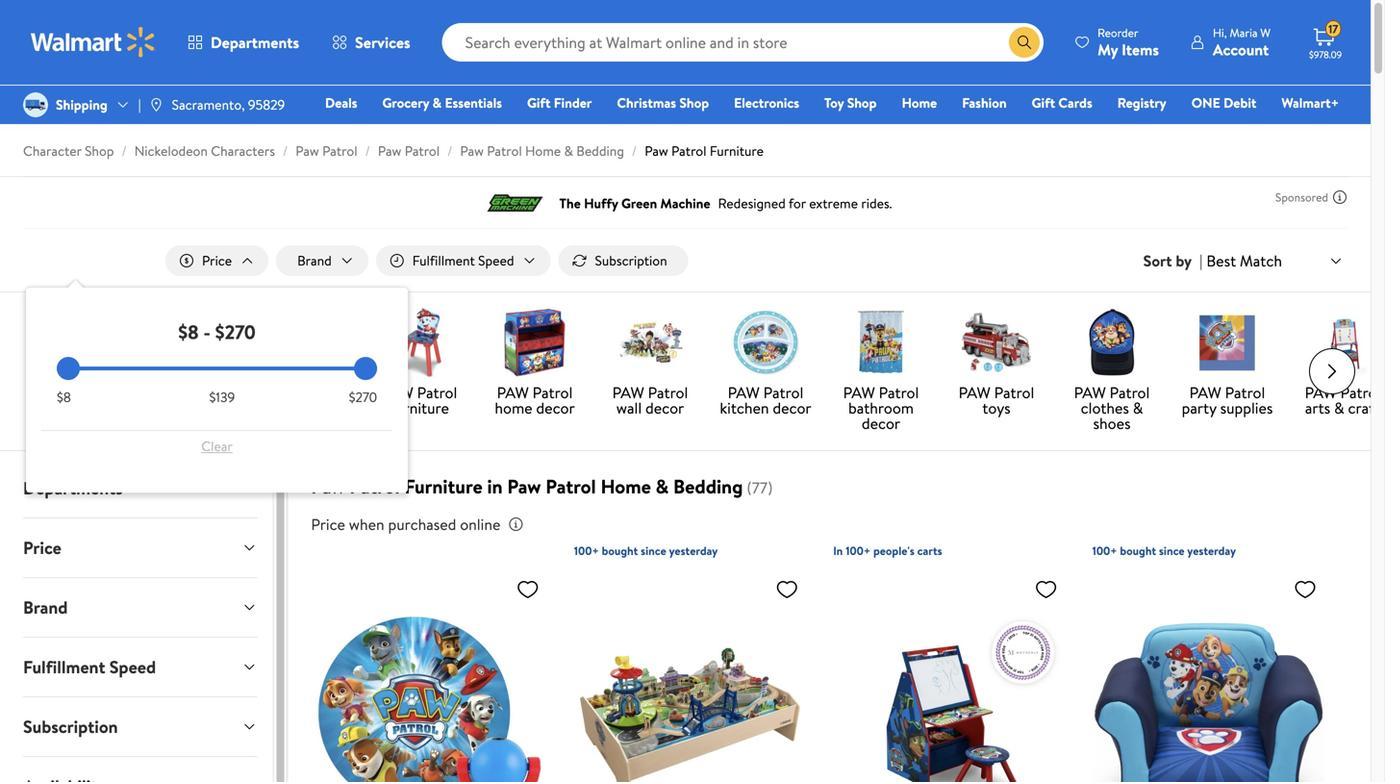 Task type: locate. For each thing, give the bounding box(es) containing it.
0 horizontal spatial fulfillment speed button
[[8, 638, 273, 697]]

paw inside paw patrol party supplies
[[1190, 382, 1222, 403]]

sort and filter section element
[[0, 230, 1371, 493]]

1 horizontal spatial paw patrol link
[[378, 141, 440, 160]]

paw left craft
[[1305, 382, 1337, 403]]

1 vertical spatial speed
[[109, 655, 156, 679]]

patrol right party
[[1225, 382, 1265, 403]]

bought for the kidkraft paw patrol adventure bay wooden play table with 73 accessories image
[[602, 543, 638, 559]]

0 horizontal spatial $270
[[215, 319, 256, 345]]

fulfillment speed button up subscription tab
[[8, 638, 273, 697]]

decor inside paw patrol bathroom decor
[[862, 413, 901, 434]]

0 vertical spatial brand
[[297, 251, 332, 270]]

1 vertical spatial departments
[[23, 476, 123, 500]]

shop right character
[[85, 141, 114, 160]]

price
[[202, 251, 232, 270], [311, 514, 345, 535], [23, 536, 61, 560]]

clothes
[[1081, 397, 1129, 419]]

bought for nick jr. paw patrol toddler armchair with plastic frame, blue image
[[1120, 543, 1156, 559]]

departments inside dropdown button
[[23, 476, 123, 500]]

1 horizontal spatial brand button
[[276, 245, 368, 276]]

tab
[[8, 757, 273, 782]]

1 horizontal spatial gift
[[1032, 93, 1055, 112]]

2 vertical spatial price
[[23, 536, 61, 560]]

home down the wall
[[601, 473, 651, 500]]

0 vertical spatial fulfillment speed
[[413, 251, 514, 270]]

paw for paw patrol toys
[[959, 382, 991, 403]]

1 horizontal spatial 100+ bought since yesterday
[[1093, 543, 1236, 559]]

patrol down the paw patrol image
[[53, 397, 93, 419]]

0 horizontal spatial 100+ bought since yesterday
[[574, 543, 718, 559]]

wall
[[616, 397, 642, 419]]

online
[[460, 514, 501, 535]]

home left fashion
[[902, 93, 937, 112]]

since for the kidkraft paw patrol adventure bay wooden play table with 73 accessories image
[[641, 543, 666, 559]]

1 paw from the left
[[85, 382, 117, 403]]

/ down grocery & essentials link
[[447, 141, 453, 160]]

subscription button
[[558, 245, 689, 276]]

paw down paw patrol party supplies image
[[1190, 382, 1222, 403]]

registry link
[[1109, 92, 1175, 113]]

shop right christmas on the top left
[[680, 93, 709, 112]]

departments tab
[[8, 459, 273, 518]]

1 horizontal spatial price
[[202, 251, 232, 270]]

5 paw from the left
[[728, 382, 760, 403]]

furniture down electronics link
[[710, 141, 764, 160]]

patrol down paw patrol kitchen decor "image"
[[764, 382, 804, 403]]

1 vertical spatial price
[[311, 514, 345, 535]]

decor inside paw patrol home decor
[[536, 397, 575, 419]]

1 vertical spatial |
[[1200, 250, 1203, 271]]

0 horizontal spatial 100+
[[574, 543, 599, 559]]

2 horizontal spatial price
[[311, 514, 345, 535]]

0 horizontal spatial brand button
[[8, 578, 273, 637]]

search icon image
[[1017, 35, 1032, 50]]

maria
[[1230, 25, 1258, 41]]

fulfillment
[[413, 251, 475, 270], [23, 655, 105, 679]]

9 paw from the left
[[1190, 382, 1222, 403]]

0 vertical spatial $8
[[178, 319, 199, 345]]

paw patrol clothes image
[[1078, 308, 1147, 377]]

1 horizontal spatial fulfillment speed
[[413, 251, 514, 270]]

2 100+ bought since yesterday from the left
[[1093, 543, 1236, 559]]

gift left cards
[[1032, 93, 1055, 112]]

decor down paw patrol bathroom decor image
[[862, 413, 901, 434]]

2 horizontal spatial home
[[902, 93, 937, 112]]

1 vertical spatial fulfillment speed button
[[8, 638, 273, 697]]

paw inside the paw patrol furniture
[[382, 382, 414, 403]]

by
[[1176, 250, 1192, 271]]

fulfillment speed inside tab
[[23, 655, 156, 679]]

paw down paw patrol toys image
[[959, 382, 991, 403]]

2 since from the left
[[1159, 543, 1185, 559]]

nickelodeon characters link
[[134, 141, 275, 160]]

0 vertical spatial price
[[202, 251, 232, 270]]

$270 left the paw patrol furniture
[[349, 388, 377, 407]]

1 horizontal spatial |
[[1200, 250, 1203, 271]]

$270 right '-' at the left top of page
[[215, 319, 256, 345]]

pickup today image
[[154, 308, 223, 377]]

pickup
[[146, 382, 190, 403]]

brand button down price tab
[[8, 578, 273, 637]]

departments up 95829
[[211, 32, 299, 53]]

1 vertical spatial bedding
[[673, 473, 743, 500]]

100+ bought since yesterday
[[574, 543, 718, 559], [1093, 543, 1236, 559]]

0 horizontal spatial bought
[[602, 543, 638, 559]]

paw patrol furniture in paw patrol home & bedding (77)
[[311, 473, 773, 500]]

1 horizontal spatial home
[[601, 473, 651, 500]]

furniture
[[710, 141, 764, 160], [405, 473, 483, 500]]

hi, maria w account
[[1213, 25, 1271, 60]]

fulfillment inside sort and filter section element
[[413, 251, 475, 270]]

ad disclaimer and feedback image
[[1332, 190, 1348, 205]]

speed up subscription tab
[[109, 655, 156, 679]]

2 horizontal spatial 100+
[[1093, 543, 1117, 559]]

next slide for chipmodulewithimages list image
[[1309, 348, 1356, 395]]

patrol inside paw patrol home decor
[[533, 382, 573, 403]]

$978.09
[[1309, 48, 1342, 61]]

subscription
[[595, 251, 667, 270], [23, 715, 118, 739]]

shop inside christmas shop link
[[680, 93, 709, 112]]

fulfillment speed up paw patrol furniture image
[[413, 251, 514, 270]]

/ left nickelodeon
[[122, 141, 127, 160]]

gift left finder
[[527, 93, 551, 112]]

0 vertical spatial fulfillment speed button
[[376, 245, 551, 276]]

services
[[355, 32, 410, 53]]

0 horizontal spatial yesterday
[[669, 543, 718, 559]]

1 vertical spatial fulfillment speed
[[23, 655, 156, 679]]

1 horizontal spatial departments
[[211, 32, 299, 53]]

paw right all
[[85, 382, 117, 403]]

patrol inside paw patrol toys
[[994, 382, 1035, 403]]

0 vertical spatial bedding
[[576, 141, 624, 160]]

add to favorites list, kidkraft paw patrol adventure bay wooden play table with 73 accessories image
[[776, 577, 799, 601]]

1 horizontal spatial furniture
[[710, 141, 764, 160]]

/ down christmas on the top left
[[632, 141, 637, 160]]

0 vertical spatial price button
[[165, 245, 268, 276]]

toys
[[983, 397, 1011, 419]]

95829
[[248, 95, 285, 114]]

paw patrol link down grocery
[[378, 141, 440, 160]]

nick jr. paw patrol toddler armchair with plastic frame, blue image
[[1093, 570, 1325, 782]]

paw inside paw patrol kitchen decor
[[728, 382, 760, 403]]

$8 for $8 - $270
[[178, 319, 199, 345]]

paw for paw patrol furniture
[[382, 382, 414, 403]]

1 horizontal spatial 100+
[[846, 543, 871, 559]]

price button
[[165, 245, 268, 276], [8, 519, 273, 577]]

2 yesterday from the left
[[1188, 543, 1236, 559]]

1 horizontal spatial subscription
[[595, 251, 667, 270]]

decor
[[536, 397, 575, 419], [646, 397, 684, 419], [773, 397, 812, 419], [862, 413, 901, 434]]

0 horizontal spatial departments
[[23, 476, 123, 500]]

paw inside paw patrol toys
[[959, 382, 991, 403]]

1 horizontal spatial $270
[[349, 388, 377, 407]]

patrol down paw patrol bathroom decor image
[[879, 382, 919, 403]]

gift
[[527, 93, 551, 112], [1032, 93, 1055, 112]]

fulfillment speed up subscription tab
[[23, 655, 156, 679]]

shop left all
[[29, 382, 63, 403]]

1 vertical spatial subscription
[[23, 715, 118, 739]]

/ right characters
[[283, 141, 288, 160]]

2 paw from the left
[[382, 382, 414, 403]]

patrol down paw patrol furniture image
[[417, 382, 457, 403]]

patrol inside the paw patrol furniture
[[417, 382, 457, 403]]

character shop / nickelodeon characters / paw patrol / paw patrol / paw patrol home & bedding / paw patrol furniture
[[23, 141, 764, 160]]

best match button
[[1203, 248, 1348, 273]]

paw patrol arts & craft
[[1305, 382, 1381, 419]]

1 bought from the left
[[602, 543, 638, 559]]

price inside price tab
[[23, 536, 61, 560]]

home link
[[893, 92, 946, 113]]

decor right kitchen
[[773, 397, 812, 419]]

6 paw from the left
[[843, 382, 875, 403]]

w
[[1261, 25, 1271, 41]]

 image
[[23, 92, 48, 117]]

1 vertical spatial $8
[[57, 388, 71, 407]]

subscription up paw patrol wall decor image
[[595, 251, 667, 270]]

brand button up paw patrol bedding image
[[276, 245, 368, 276]]

yesterday for the add to favorites list, kidkraft paw patrol adventure bay wooden play table with 73 accessories image
[[669, 543, 718, 559]]

& inside paw patrol clothes & shoes
[[1133, 397, 1143, 419]]

paw down paw patrol furniture image
[[382, 382, 414, 403]]

price button up $8 - $270
[[165, 245, 268, 276]]

100+ bought since yesterday for the kidkraft paw patrol adventure bay wooden play table with 73 accessories image
[[574, 543, 718, 559]]

shop all paw patrol link
[[23, 308, 123, 420]]

8 paw from the left
[[1074, 382, 1106, 403]]

0 horizontal spatial |
[[138, 95, 141, 114]]

brand button
[[276, 245, 368, 276], [8, 578, 273, 637]]

shop right toy
[[847, 93, 877, 112]]

paw patrol home & bedding link
[[460, 141, 624, 160]]

clear
[[201, 437, 233, 456]]

1 gift from the left
[[527, 93, 551, 112]]

1 horizontal spatial yesterday
[[1188, 543, 1236, 559]]

0 horizontal spatial speed
[[109, 655, 156, 679]]

1 horizontal spatial $8
[[178, 319, 199, 345]]

kidkraft paw patrol adventure bay wooden play table with 73 accessories image
[[574, 570, 806, 782]]

paw inside paw patrol clothes & shoes
[[1074, 382, 1106, 403]]

paw for paw patrol bathroom decor
[[843, 382, 875, 403]]

subscription button
[[8, 698, 273, 756]]

$8 range field
[[57, 367, 377, 370]]

/ down deals link
[[365, 141, 370, 160]]

0 horizontal spatial subscription
[[23, 715, 118, 739]]

in 100+ people's carts
[[833, 543, 942, 559]]

people's
[[874, 543, 915, 559]]

nickelodeon paw patrol projectable night light, plug in, light sensing, 30604 image
[[315, 570, 547, 782]]

0 vertical spatial speed
[[478, 251, 514, 270]]

add to favorites list, nickelodeon paw patrol projectable night light, plug in, light sensing, 30604 image
[[516, 577, 540, 601]]

paw patrol furniture link
[[645, 141, 764, 160]]

10 paw from the left
[[1305, 382, 1337, 403]]

shop all paw patrol
[[29, 382, 117, 419]]

paw patrol clothes & shoes link
[[1062, 308, 1162, 435]]

& right arts
[[1334, 397, 1345, 419]]

0 horizontal spatial $8
[[57, 388, 71, 407]]

0 horizontal spatial furniture
[[405, 473, 483, 500]]

0 vertical spatial fulfillment
[[413, 251, 475, 270]]

1 since from the left
[[641, 543, 666, 559]]

gift finder link
[[519, 92, 601, 113]]

0 horizontal spatial gift
[[527, 93, 551, 112]]

gift for gift cards
[[1032, 93, 1055, 112]]

0 horizontal spatial home
[[525, 141, 561, 160]]

decor right home
[[536, 397, 575, 419]]

0 horizontal spatial fulfillment
[[23, 655, 105, 679]]

paw patrol party supplies
[[1182, 382, 1273, 419]]

my
[[1098, 39, 1118, 60]]

patrol down grocery
[[405, 141, 440, 160]]

purchased
[[388, 514, 456, 535]]

shop for toy
[[847, 93, 877, 112]]

fulfillment inside tab
[[23, 655, 105, 679]]

subscription down fulfillment speed tab on the bottom left of page
[[23, 715, 118, 739]]

nick jr. paw patrol deluxe kids art table, easel, desk, stool & toy organizer by delta children, greenguard gold certified image
[[833, 570, 1066, 782]]

fulfillment speed button inside sort and filter section element
[[376, 245, 551, 276]]

& right shoes
[[1133, 397, 1143, 419]]

$8 for $8
[[57, 388, 71, 407]]

paw down deals link
[[296, 141, 319, 160]]

$8 left '-' at the left top of page
[[178, 319, 199, 345]]

1 yesterday from the left
[[669, 543, 718, 559]]

patrol inside paw patrol arts & craft
[[1341, 382, 1381, 403]]

speed up paw patrol home decor image
[[478, 251, 514, 270]]

decor for bathroom
[[862, 413, 901, 434]]

| right by
[[1200, 250, 1203, 271]]

1 horizontal spatial since
[[1159, 543, 1185, 559]]

patrol up "when"
[[350, 473, 400, 500]]

bedding down finder
[[576, 141, 624, 160]]

&
[[433, 93, 442, 112], [564, 141, 573, 160], [1133, 397, 1143, 419], [1334, 397, 1345, 419], [656, 473, 669, 500]]

decor inside paw patrol kitchen decor
[[773, 397, 812, 419]]

patrol right arts
[[1341, 382, 1381, 403]]

fulfillment speed button up paw patrol furniture image
[[376, 245, 551, 276]]

paw for paw patrol clothes & shoes
[[1074, 382, 1106, 403]]

2 gift from the left
[[1032, 93, 1055, 112]]

price button down departments dropdown button
[[8, 519, 273, 577]]

since
[[641, 543, 666, 559], [1159, 543, 1185, 559]]

0 horizontal spatial paw patrol link
[[296, 141, 357, 160]]

paw up shoes
[[1074, 382, 1106, 403]]

1 horizontal spatial fulfillment speed button
[[376, 245, 551, 276]]

bathroom
[[849, 397, 914, 419]]

sacramento,
[[172, 95, 245, 114]]

price inside sort and filter section element
[[202, 251, 232, 270]]

pickup today link
[[139, 308, 239, 404]]

paw for paw patrol wall decor
[[613, 382, 644, 403]]

home down the gift finder
[[525, 141, 561, 160]]

subscription tab
[[8, 698, 273, 756]]

fulfillment speed button
[[376, 245, 551, 276], [8, 638, 273, 697]]

1 horizontal spatial brand
[[297, 251, 332, 270]]

1 horizontal spatial fulfillment
[[413, 251, 475, 270]]

decor inside paw patrol wall decor
[[646, 397, 684, 419]]

paw for paw patrol arts & craft
[[1305, 382, 1337, 403]]

patrol inside paw patrol party supplies
[[1225, 382, 1265, 403]]

0 horizontal spatial price
[[23, 536, 61, 560]]

paw for paw patrol kitchen decor
[[728, 382, 760, 403]]

speed
[[478, 251, 514, 270], [109, 655, 156, 679]]

decor right the wall
[[646, 397, 684, 419]]

1 100+ bought since yesterday from the left
[[574, 543, 718, 559]]

4 / from the left
[[447, 141, 453, 160]]

shop
[[680, 93, 709, 112], [847, 93, 877, 112], [85, 141, 114, 160], [29, 382, 63, 403]]

paw down paw patrol wall decor image
[[613, 382, 644, 403]]

party
[[1182, 397, 1217, 419]]

0 horizontal spatial fulfillment speed
[[23, 655, 156, 679]]

$8 down the paw patrol image
[[57, 388, 71, 407]]

shop inside toy shop link
[[847, 93, 877, 112]]

bought
[[602, 543, 638, 559], [1120, 543, 1156, 559]]

& down finder
[[564, 141, 573, 160]]

patrol inside paw patrol clothes & shoes
[[1110, 382, 1150, 403]]

100+ for nick jr. paw patrol toddler armchair with plastic frame, blue image
[[1093, 543, 1117, 559]]

patrol right home
[[533, 382, 573, 403]]

1 horizontal spatial speed
[[478, 251, 514, 270]]

$270
[[215, 319, 256, 345], [349, 388, 377, 407]]

paw inside paw patrol wall decor
[[613, 382, 644, 403]]

(77)
[[747, 477, 773, 498]]

gift finder
[[527, 93, 592, 112]]

100+ for the kidkraft paw patrol adventure bay wooden play table with 73 accessories image
[[574, 543, 599, 559]]

patrol up shoes
[[1110, 382, 1150, 403]]

patrol inside paw patrol kitchen decor
[[764, 382, 804, 403]]

1 horizontal spatial bought
[[1120, 543, 1156, 559]]

essentials
[[445, 93, 502, 112]]

paw inside paw patrol arts & craft
[[1305, 382, 1337, 403]]

furniture up the purchased
[[405, 473, 483, 500]]

1 100+ from the left
[[574, 543, 599, 559]]

home
[[902, 93, 937, 112], [525, 141, 561, 160], [601, 473, 651, 500]]

4 paw from the left
[[613, 382, 644, 403]]

0 horizontal spatial brand
[[23, 596, 68, 620]]

bedding left (77)
[[673, 473, 743, 500]]

paw patrol kitchen decor
[[720, 382, 812, 419]]

0 horizontal spatial since
[[641, 543, 666, 559]]

2 paw patrol link from the left
[[378, 141, 440, 160]]

0 vertical spatial home
[[902, 93, 937, 112]]

2 bought from the left
[[1120, 543, 1156, 559]]

departments
[[211, 32, 299, 53], [23, 476, 123, 500]]

1 vertical spatial fulfillment
[[23, 655, 105, 679]]

departments down "shop all paw patrol"
[[23, 476, 123, 500]]

decor for wall
[[646, 397, 684, 419]]

0 vertical spatial subscription
[[595, 251, 667, 270]]

1 horizontal spatial bedding
[[673, 473, 743, 500]]

grocery & essentials link
[[374, 92, 511, 113]]

1 vertical spatial furniture
[[405, 473, 483, 500]]

1 vertical spatial brand
[[23, 596, 68, 620]]

paw down paw patrol home decor image
[[497, 382, 529, 403]]

paw patrol image
[[38, 308, 108, 377]]

3 100+ from the left
[[1093, 543, 1117, 559]]

paw patrol link down deals
[[296, 141, 357, 160]]

7 paw from the left
[[959, 382, 991, 403]]

Search search field
[[442, 23, 1044, 62]]

patrol down paw patrol toys image
[[994, 382, 1035, 403]]

christmas
[[617, 93, 676, 112]]

|
[[138, 95, 141, 114], [1200, 250, 1203, 271]]

paw down paw patrol bathroom decor image
[[843, 382, 875, 403]]

1 vertical spatial brand button
[[8, 578, 273, 637]]

0 vertical spatial furniture
[[710, 141, 764, 160]]

patrol right the wall
[[648, 382, 688, 403]]

0 vertical spatial departments
[[211, 32, 299, 53]]

3 paw from the left
[[497, 382, 529, 403]]

$8 - $270
[[178, 319, 256, 345]]

 image
[[149, 97, 164, 113]]

paw
[[85, 382, 117, 403], [382, 382, 414, 403], [497, 382, 529, 403], [613, 382, 644, 403], [728, 382, 760, 403], [843, 382, 875, 403], [959, 382, 991, 403], [1074, 382, 1106, 403], [1190, 382, 1222, 403], [1305, 382, 1337, 403]]

paw inside paw patrol home decor
[[497, 382, 529, 403]]

paw patrol link
[[296, 141, 357, 160], [378, 141, 440, 160]]

| up nickelodeon
[[138, 95, 141, 114]]

paw down paw patrol kitchen decor "image"
[[728, 382, 760, 403]]

paw inside paw patrol bathroom decor
[[843, 382, 875, 403]]



Task type: describe. For each thing, give the bounding box(es) containing it.
paw patrol party supplies link
[[1178, 308, 1278, 420]]

patrol right in
[[546, 473, 596, 500]]

paw patrol arts & craft link
[[1293, 308, 1385, 420]]

one
[[1192, 93, 1221, 112]]

paw patrol home decor
[[495, 382, 575, 419]]

5 / from the left
[[632, 141, 637, 160]]

brand inside sort and filter section element
[[297, 251, 332, 270]]

paw for paw patrol party supplies
[[1190, 382, 1222, 403]]

departments button
[[8, 459, 273, 518]]

in
[[833, 543, 843, 559]]

departments inside popup button
[[211, 32, 299, 53]]

best
[[1207, 250, 1236, 271]]

| inside sort and filter section element
[[1200, 250, 1203, 271]]

paw patrol bathroom decor link
[[831, 308, 931, 435]]

gift for gift finder
[[527, 93, 551, 112]]

arts
[[1305, 397, 1331, 419]]

shop for christmas
[[680, 93, 709, 112]]

1 vertical spatial $270
[[349, 388, 377, 407]]

home
[[495, 397, 533, 419]]

toy
[[825, 93, 844, 112]]

patrol down christmas shop
[[672, 141, 707, 160]]

2 vertical spatial home
[[601, 473, 651, 500]]

fashion
[[962, 93, 1007, 112]]

0 horizontal spatial bedding
[[576, 141, 624, 160]]

gift cards
[[1032, 93, 1093, 112]]

registry
[[1118, 93, 1167, 112]]

-
[[203, 319, 211, 345]]

paw for paw patrol home decor
[[497, 382, 529, 403]]

3 / from the left
[[365, 141, 370, 160]]

character shop link
[[23, 141, 114, 160]]

paw inside "shop all paw patrol"
[[85, 382, 117, 403]]

toy shop link
[[816, 92, 886, 113]]

2 / from the left
[[283, 141, 288, 160]]

paw patrol wall decor
[[613, 382, 688, 419]]

add to favorites list, nick jr. paw patrol deluxe kids art table, easel, desk, stool & toy organizer by delta children, greenguard gold certified image
[[1035, 577, 1058, 601]]

legal information image
[[508, 517, 524, 532]]

walmart+
[[1282, 93, 1339, 112]]

paw up price when purchased online
[[311, 473, 345, 500]]

paw patrol furniture image
[[385, 308, 454, 377]]

1 paw patrol link from the left
[[296, 141, 357, 160]]

brand inside tab
[[23, 596, 68, 620]]

items
[[1122, 39, 1159, 60]]

one debit link
[[1183, 92, 1265, 113]]

fulfillment speed inside sort and filter section element
[[413, 251, 514, 270]]

0 vertical spatial |
[[138, 95, 141, 114]]

in
[[487, 473, 503, 500]]

shop for character
[[85, 141, 114, 160]]

& down paw patrol wall decor
[[656, 473, 669, 500]]

subscription inside subscription button
[[595, 251, 667, 270]]

paw patrol bathroom decor
[[843, 382, 919, 434]]

electronics link
[[726, 92, 808, 113]]

grocery & essentials
[[382, 93, 502, 112]]

1 / from the left
[[122, 141, 127, 160]]

deals
[[325, 93, 357, 112]]

paw patrol furniture
[[382, 382, 457, 419]]

0 vertical spatial $270
[[215, 319, 256, 345]]

account
[[1213, 39, 1269, 60]]

& right grocery
[[433, 93, 442, 112]]

price tab
[[8, 519, 273, 577]]

fashion link
[[954, 92, 1016, 113]]

kitchen
[[720, 397, 769, 419]]

1 vertical spatial price button
[[8, 519, 273, 577]]

sort
[[1144, 250, 1172, 271]]

sort by |
[[1144, 250, 1203, 271]]

2 100+ from the left
[[846, 543, 871, 559]]

paw patrol home decor image
[[500, 308, 570, 377]]

add to favorites list, nick jr. paw patrol toddler armchair with plastic frame, blue image
[[1294, 577, 1317, 601]]

patrol inside paw patrol bathroom decor
[[879, 382, 919, 403]]

fulfillment speed tab
[[8, 638, 273, 697]]

furniture
[[390, 397, 449, 419]]

paw patrol bathroom decor image
[[847, 308, 916, 377]]

paw right in
[[507, 473, 541, 500]]

paw patrol wall decor image
[[616, 308, 685, 377]]

subscription inside subscription dropdown button
[[23, 715, 118, 739]]

100+ bought since yesterday for nick jr. paw patrol toddler armchair with plastic frame, blue image
[[1093, 543, 1236, 559]]

patrol down deals link
[[322, 141, 357, 160]]

walmart image
[[31, 27, 156, 58]]

match
[[1240, 250, 1282, 271]]

cards
[[1059, 93, 1093, 112]]

pickup today
[[146, 382, 231, 403]]

Walmart Site-Wide search field
[[442, 23, 1044, 62]]

characters
[[211, 141, 275, 160]]

0 vertical spatial brand button
[[276, 245, 368, 276]]

decor for home
[[536, 397, 575, 419]]

reorder
[[1098, 25, 1139, 41]]

shop inside "shop all paw patrol"
[[29, 382, 63, 403]]

speed inside sort and filter section element
[[478, 251, 514, 270]]

17
[[1329, 21, 1339, 37]]

walmart+ link
[[1273, 92, 1348, 113]]

paw patrol furniture link
[[369, 308, 469, 420]]

paw patrol toys image
[[962, 308, 1031, 377]]

price when purchased online
[[311, 514, 501, 535]]

sacramento, 95829
[[172, 95, 285, 114]]

patrol inside paw patrol wall decor
[[648, 382, 688, 403]]

deals link
[[317, 92, 366, 113]]

yesterday for add to favorites list, nick jr. paw patrol toddler armchair with plastic frame, blue icon in the right of the page
[[1188, 543, 1236, 559]]

nickelodeon
[[134, 141, 208, 160]]

paw patrol kitchen decor image
[[731, 308, 800, 377]]

paw patrol wall decor link
[[600, 308, 700, 420]]

paw patrol kitchen decor link
[[716, 308, 816, 420]]

$272 range field
[[57, 367, 377, 370]]

paw down grocery
[[378, 141, 402, 160]]

brand tab
[[8, 578, 273, 637]]

christmas shop link
[[608, 92, 718, 113]]

paw patrol toys
[[959, 382, 1035, 419]]

craft
[[1348, 397, 1381, 419]]

paw patrol bedding image
[[269, 308, 339, 377]]

departments button
[[171, 19, 316, 65]]

today
[[194, 382, 231, 403]]

hi,
[[1213, 25, 1227, 41]]

one debit
[[1192, 93, 1257, 112]]

$139
[[209, 388, 235, 407]]

shoes
[[1093, 413, 1131, 434]]

sponsored
[[1276, 189, 1329, 205]]

finder
[[554, 93, 592, 112]]

speed inside tab
[[109, 655, 156, 679]]

decor for kitchen
[[773, 397, 812, 419]]

grocery
[[382, 93, 429, 112]]

& inside paw patrol arts & craft
[[1334, 397, 1345, 419]]

patrol down essentials
[[487, 141, 522, 160]]

paw down essentials
[[460, 141, 484, 160]]

character
[[23, 141, 81, 160]]

1 vertical spatial home
[[525, 141, 561, 160]]

since for nick jr. paw patrol toddler armchair with plastic frame, blue image
[[1159, 543, 1185, 559]]

gift cards link
[[1023, 92, 1101, 113]]

toy shop
[[825, 93, 877, 112]]

paw patrol home decor link
[[485, 308, 585, 420]]

paw patrol arts and crafts image
[[1308, 308, 1378, 377]]

paw patrol clothes & shoes
[[1074, 382, 1150, 434]]

paw down christmas shop
[[645, 141, 668, 160]]

all
[[67, 382, 81, 403]]

best match
[[1207, 250, 1282, 271]]

paw patrol party supplies image
[[1193, 308, 1262, 377]]

patrol inside "shop all paw patrol"
[[53, 397, 93, 419]]



Task type: vqa. For each thing, say whether or not it's contained in the screenshot.
ACCOUNT
yes



